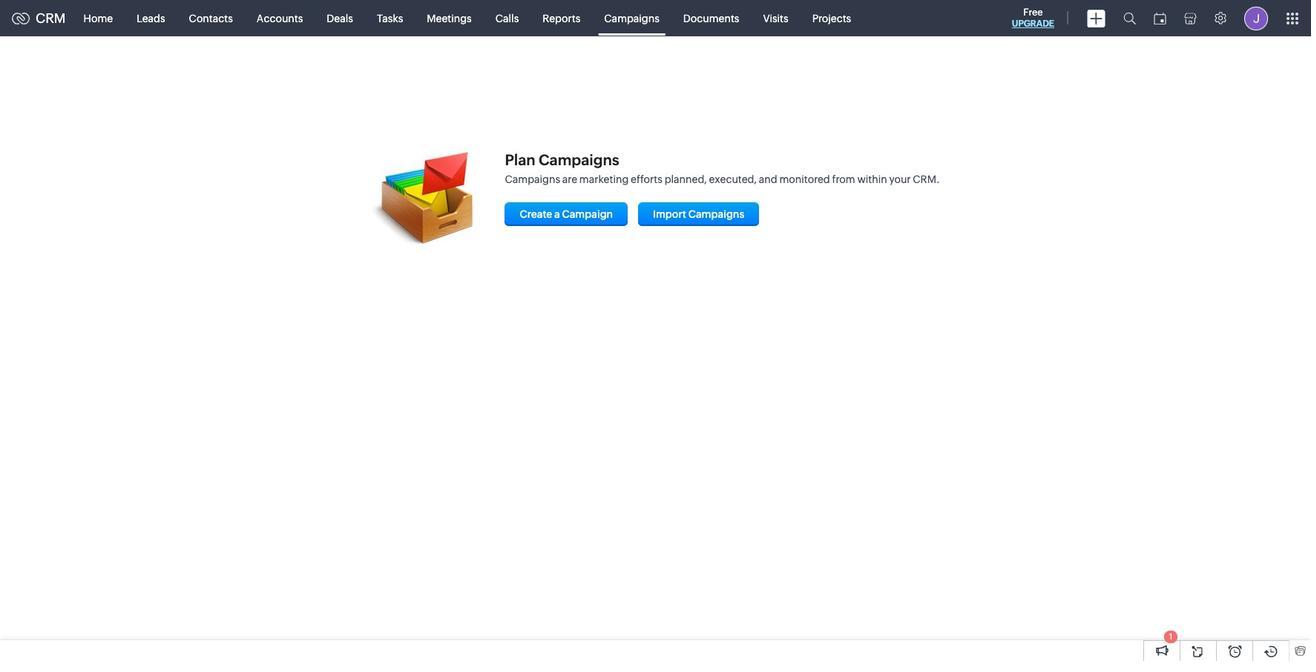 Task type: vqa. For each thing, say whether or not it's contained in the screenshot.
field on the top of the page
no



Task type: describe. For each thing, give the bounding box(es) containing it.
and
[[759, 174, 777, 186]]

home
[[84, 12, 113, 24]]

leads link
[[125, 0, 177, 36]]

leads
[[137, 12, 165, 24]]

upgrade
[[1012, 19, 1054, 29]]

plan
[[505, 151, 535, 168]]

a
[[554, 209, 560, 220]]

campaign
[[562, 209, 613, 220]]

meetings
[[427, 12, 472, 24]]

calendar image
[[1154, 12, 1167, 24]]

calls
[[496, 12, 519, 24]]

search element
[[1115, 0, 1145, 36]]

monitored
[[779, 174, 830, 186]]

reports link
[[531, 0, 592, 36]]

campaigns inside button
[[688, 209, 744, 220]]

accounts link
[[245, 0, 315, 36]]

contacts link
[[177, 0, 245, 36]]

crm
[[36, 10, 66, 26]]

contacts
[[189, 12, 233, 24]]

marketing
[[579, 174, 629, 186]]

accounts
[[257, 12, 303, 24]]

visits link
[[751, 0, 800, 36]]

visits
[[763, 12, 789, 24]]

campaigns link
[[592, 0, 671, 36]]

import
[[653, 209, 686, 220]]

projects
[[812, 12, 851, 24]]

search image
[[1123, 12, 1136, 24]]

are
[[562, 174, 577, 186]]

plan campaigns campaigns are marketing efforts planned, executed, and monitored from within your crm.
[[505, 151, 940, 186]]

campaigns up are
[[539, 151, 619, 168]]

documents
[[683, 12, 739, 24]]



Task type: locate. For each thing, give the bounding box(es) containing it.
home link
[[72, 0, 125, 36]]

create menu element
[[1078, 0, 1115, 36]]

import campaigns button
[[638, 203, 759, 226]]

crm.
[[913, 174, 940, 186]]

deals
[[327, 12, 353, 24]]

projects link
[[800, 0, 863, 36]]

from
[[832, 174, 855, 186]]

free upgrade
[[1012, 7, 1054, 29]]

import campaigns
[[653, 209, 744, 220]]

campaigns down executed,
[[688, 209, 744, 220]]

reports
[[543, 12, 581, 24]]

meetings link
[[415, 0, 484, 36]]

crm link
[[12, 10, 66, 26]]

free
[[1024, 7, 1043, 18]]

calls link
[[484, 0, 531, 36]]

planned,
[[665, 174, 707, 186]]

tasks
[[377, 12, 403, 24]]

tasks link
[[365, 0, 415, 36]]

profile element
[[1236, 0, 1277, 36]]

your
[[889, 174, 911, 186]]

efforts
[[631, 174, 663, 186]]

campaigns
[[604, 12, 660, 24], [539, 151, 619, 168], [505, 174, 560, 186], [688, 209, 744, 220]]

create a campaign
[[520, 209, 613, 220]]

create
[[520, 209, 552, 220]]

executed,
[[709, 174, 757, 186]]

campaigns down plan
[[505, 174, 560, 186]]

profile image
[[1244, 6, 1268, 30]]

logo image
[[12, 12, 30, 24]]

create a campaign button
[[505, 203, 628, 226]]

create menu image
[[1087, 9, 1106, 27]]

documents link
[[671, 0, 751, 36]]

within
[[857, 174, 887, 186]]

campaigns right the reports link
[[604, 12, 660, 24]]

1
[[1169, 633, 1173, 642]]

deals link
[[315, 0, 365, 36]]



